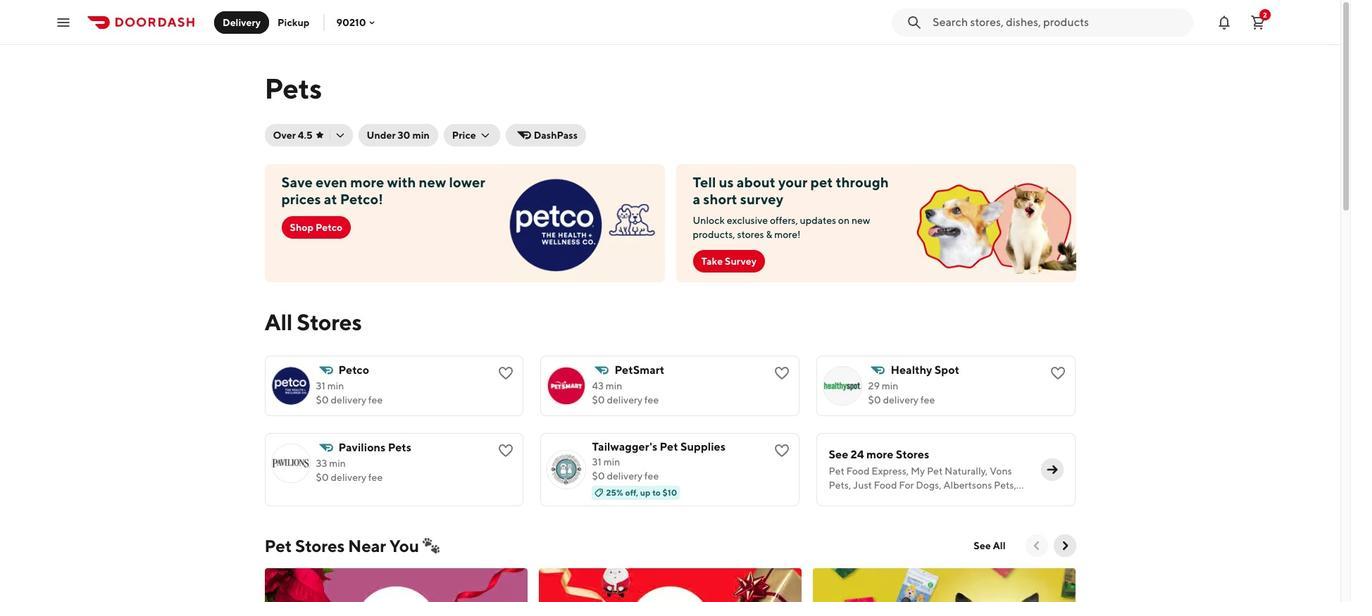 Task type: describe. For each thing, give the bounding box(es) containing it.
center,
[[996, 494, 1029, 505]]

all stores
[[264, 309, 362, 335]]

petsmart
[[615, 363, 664, 377]]

click to add this store to your saved list image for petsmart
[[774, 365, 791, 382]]

delivery for petco
[[331, 394, 366, 406]]

gillham's
[[909, 494, 951, 505]]

tukkamate,
[[829, 494, 881, 505]]

walgreens
[[981, 508, 1029, 519]]

unlock exclusive offers, updates on new products, stores & more!
[[693, 215, 870, 240]]

petco inside button
[[316, 222, 343, 233]]

4.5
[[298, 130, 312, 141]]

$10
[[663, 487, 677, 498]]

take survey
[[701, 256, 757, 267]]

through
[[836, 174, 889, 190]]

fee for healthy spot
[[920, 394, 935, 406]]

pickup button
[[269, 11, 318, 33]]

90210
[[336, 17, 366, 28]]

vons
[[990, 466, 1012, 477]]

see all image
[[1046, 463, 1060, 477]]

pet
[[810, 174, 833, 190]]

dashpass
[[534, 130, 578, 141]]

click to add this store to your saved list image for petco
[[498, 365, 515, 382]]

pavilions
[[338, 441, 386, 454]]

healthy
[[891, 363, 932, 377]]

lower
[[449, 174, 485, 190]]

over 4.5
[[273, 130, 312, 141]]

healthy spot
[[891, 363, 959, 377]]

🐾
[[422, 536, 439, 556]]

1 vertical spatial petco
[[338, 363, 369, 377]]

with
[[387, 174, 416, 190]]

stores for pet stores near you 🐾
[[295, 536, 345, 556]]

more!
[[774, 229, 801, 240]]

naturally,
[[945, 466, 988, 477]]

see all
[[974, 540, 1006, 552]]

tell
[[693, 174, 716, 190]]

save even more with new lower prices at petco!
[[281, 174, 485, 207]]

to
[[652, 487, 661, 498]]

3 items, open order cart image
[[1250, 14, 1266, 31]]

33
[[316, 458, 327, 469]]

see for all
[[974, 540, 991, 552]]

open menu image
[[55, 14, 72, 31]]

1 horizontal spatial all
[[993, 540, 1006, 552]]

price
[[452, 130, 476, 141]]

new inside save even more with new lower prices at petco!
[[419, 174, 446, 190]]

$0 for pavilions pets
[[316, 472, 329, 483]]

just
[[853, 480, 872, 491]]

stores inside see 24 more stores pet food express, my pet naturally, vons pets, just food for dogs, albertsons pets, tukkamate, peter gillham's nutrition center, sprouts farmers market, rite aid, walgreens
[[896, 448, 929, 461]]

products,
[[693, 229, 735, 240]]

prices
[[281, 191, 321, 207]]

take survey button
[[693, 250, 765, 273]]

pavilions pets
[[338, 441, 411, 454]]

delivery for pavilions pets
[[331, 472, 366, 483]]

Store search: begin typing to search for stores available on DoorDash text field
[[933, 14, 1185, 30]]

sprouts
[[829, 508, 863, 519]]

updates
[[800, 215, 836, 226]]

peter
[[883, 494, 907, 505]]

0 horizontal spatial food
[[846, 466, 870, 477]]

pet stores near you 🐾
[[264, 536, 439, 556]]

0 horizontal spatial all
[[264, 309, 292, 335]]

1 vertical spatial pets
[[388, 441, 411, 454]]

at
[[324, 191, 337, 207]]

shop
[[290, 222, 314, 233]]

tailwagger's pet supplies 31 min $0 delivery fee
[[592, 440, 726, 482]]

delivery
[[223, 17, 261, 28]]

pet stores near you 🐾 link
[[264, 535, 439, 557]]

1 horizontal spatial food
[[874, 480, 897, 491]]

30
[[398, 130, 410, 141]]

you
[[389, 536, 419, 556]]

dashpass button
[[506, 124, 586, 147]]

us
[[719, 174, 734, 190]]

up
[[640, 487, 651, 498]]

nutrition
[[953, 494, 994, 505]]

31 inside 31 min $0 delivery fee
[[316, 380, 325, 392]]

2
[[1263, 10, 1267, 19]]

over
[[273, 130, 296, 141]]

see for 24
[[829, 448, 848, 461]]

33 min $0 delivery fee
[[316, 458, 383, 483]]

min for healthy spot
[[882, 380, 898, 392]]

survey
[[740, 191, 783, 207]]

stores
[[737, 229, 764, 240]]



Task type: vqa. For each thing, say whether or not it's contained in the screenshot.
LETTUCE, in the top of the page
no



Task type: locate. For each thing, give the bounding box(es) containing it.
0 horizontal spatial click to add this store to your saved list image
[[498, 365, 515, 382]]

min inside tailwagger's pet supplies 31 min $0 delivery fee
[[603, 456, 620, 468]]

new right on
[[852, 215, 870, 226]]

$0 down 29 at right bottom
[[868, 394, 881, 406]]

food up just
[[846, 466, 870, 477]]

petco up 31 min $0 delivery fee
[[338, 363, 369, 377]]

min inside 31 min $0 delivery fee
[[327, 380, 344, 392]]

1 vertical spatial all
[[993, 540, 1006, 552]]

2 click to add this store to your saved list image from the left
[[1050, 365, 1067, 382]]

see all link
[[965, 535, 1014, 557]]

0 vertical spatial stores
[[297, 309, 362, 335]]

delivery down the pavilions
[[331, 472, 366, 483]]

for
[[899, 480, 914, 491]]

express,
[[872, 466, 909, 477]]

new right with
[[419, 174, 446, 190]]

previous button of carousel image
[[1029, 539, 1044, 553]]

fee down pavilions pets
[[368, 472, 383, 483]]

under 30 min
[[367, 130, 430, 141]]

0 horizontal spatial see
[[829, 448, 848, 461]]

near
[[348, 536, 386, 556]]

delivery for petsmart
[[607, 394, 642, 406]]

0 vertical spatial food
[[846, 466, 870, 477]]

1 horizontal spatial more
[[866, 448, 893, 461]]

min for pavilions pets
[[329, 458, 346, 469]]

shop petco button
[[281, 216, 351, 239]]

rite
[[940, 508, 959, 519]]

pets,
[[829, 480, 851, 491], [994, 480, 1016, 491]]

short
[[703, 191, 737, 207]]

31 min $0 delivery fee
[[316, 380, 383, 406]]

$0
[[316, 394, 329, 406], [592, 394, 605, 406], [868, 394, 881, 406], [592, 471, 605, 482], [316, 472, 329, 483]]

next button of carousel image
[[1058, 539, 1072, 553]]

2 vertical spatial stores
[[295, 536, 345, 556]]

2 pets, from the left
[[994, 480, 1016, 491]]

delivery down healthy
[[883, 394, 919, 406]]

delivery inside '33 min $0 delivery fee'
[[331, 472, 366, 483]]

0 vertical spatial petco
[[316, 222, 343, 233]]

pet
[[660, 440, 678, 454], [829, 466, 844, 477], [927, 466, 943, 477], [264, 536, 292, 556]]

1 vertical spatial food
[[874, 480, 897, 491]]

min right 29 at right bottom
[[882, 380, 898, 392]]

31 down tailwagger's
[[592, 456, 601, 468]]

min inside 43 min $0 delivery fee
[[606, 380, 622, 392]]

min down tailwagger's
[[603, 456, 620, 468]]

0 vertical spatial new
[[419, 174, 446, 190]]

0 horizontal spatial pets
[[264, 72, 322, 105]]

click to add this store to your saved list image
[[774, 365, 791, 382], [498, 442, 515, 459], [774, 442, 791, 459]]

min right the 43 on the bottom of the page
[[606, 380, 622, 392]]

29 min $0 delivery fee
[[868, 380, 935, 406]]

31 down all stores
[[316, 380, 325, 392]]

click to add this store to your saved list image for healthy spot
[[1050, 365, 1067, 382]]

1 horizontal spatial pets,
[[994, 480, 1016, 491]]

29
[[868, 380, 880, 392]]

0 vertical spatial all
[[264, 309, 292, 335]]

pickup
[[278, 17, 310, 28]]

unlock
[[693, 215, 725, 226]]

more up petco!
[[350, 174, 384, 190]]

over 4.5 button
[[264, 124, 353, 147]]

0 vertical spatial see
[[829, 448, 848, 461]]

0 vertical spatial more
[[350, 174, 384, 190]]

$0 up 33
[[316, 394, 329, 406]]

pets, down the vons
[[994, 480, 1016, 491]]

0 horizontal spatial pets,
[[829, 480, 851, 491]]

more
[[350, 174, 384, 190], [866, 448, 893, 461]]

on
[[838, 215, 850, 226]]

delivery up off,
[[607, 471, 642, 482]]

petco right shop
[[316, 222, 343, 233]]

notification bell image
[[1216, 14, 1233, 31]]

$0 down the 43 on the bottom of the page
[[592, 394, 605, 406]]

about
[[737, 174, 775, 190]]

food
[[846, 466, 870, 477], [874, 480, 897, 491]]

min right 33
[[329, 458, 346, 469]]

more up express, at the right bottom
[[866, 448, 893, 461]]

$0 down tailwagger's
[[592, 471, 605, 482]]

25%
[[606, 487, 623, 498]]

1 vertical spatial 31
[[592, 456, 601, 468]]

price button
[[444, 124, 500, 147]]

1 pets, from the left
[[829, 480, 851, 491]]

1 click to add this store to your saved list image from the left
[[498, 365, 515, 382]]

spot
[[935, 363, 959, 377]]

delivery down petsmart
[[607, 394, 642, 406]]

my
[[911, 466, 925, 477]]

fee inside '33 min $0 delivery fee'
[[368, 472, 383, 483]]

min inside '33 min $0 delivery fee'
[[329, 458, 346, 469]]

0 vertical spatial 31
[[316, 380, 325, 392]]

delivery for healthy spot
[[883, 394, 919, 406]]

off,
[[625, 487, 638, 498]]

fee inside 31 min $0 delivery fee
[[368, 394, 383, 406]]

delivery inside 31 min $0 delivery fee
[[331, 394, 366, 406]]

1 vertical spatial new
[[852, 215, 870, 226]]

more for with
[[350, 174, 384, 190]]

under
[[367, 130, 396, 141]]

see inside see 24 more stores pet food express, my pet naturally, vons pets, just food for dogs, albertsons pets, tukkamate, peter gillham's nutrition center, sprouts farmers market, rite aid, walgreens
[[829, 448, 848, 461]]

min for petsmart
[[606, 380, 622, 392]]

all
[[264, 309, 292, 335], [993, 540, 1006, 552]]

delivery button
[[214, 11, 269, 33]]

fee inside tailwagger's pet supplies 31 min $0 delivery fee
[[644, 471, 659, 482]]

$0 inside 43 min $0 delivery fee
[[592, 394, 605, 406]]

see left 24
[[829, 448, 848, 461]]

min up the pavilions
[[327, 380, 344, 392]]

1 horizontal spatial new
[[852, 215, 870, 226]]

delivery
[[331, 394, 366, 406], [607, 394, 642, 406], [883, 394, 919, 406], [607, 471, 642, 482], [331, 472, 366, 483]]

fee
[[368, 394, 383, 406], [644, 394, 659, 406], [920, 394, 935, 406], [644, 471, 659, 482], [368, 472, 383, 483]]

shop petco
[[290, 222, 343, 233]]

fee up pavilions pets
[[368, 394, 383, 406]]

farmers
[[865, 508, 901, 519]]

more inside save even more with new lower prices at petco!
[[350, 174, 384, 190]]

min inside button
[[412, 130, 430, 141]]

market,
[[903, 508, 938, 519]]

albertsons
[[943, 480, 992, 491]]

see 24 more stores pet food express, my pet naturally, vons pets, just food for dogs, albertsons pets, tukkamate, peter gillham's nutrition center, sprouts farmers market, rite aid, walgreens
[[829, 448, 1029, 519]]

$0 inside 29 min $0 delivery fee
[[868, 394, 881, 406]]

fee for pavilions pets
[[368, 472, 383, 483]]

save
[[281, 174, 313, 190]]

fee for petco
[[368, 394, 383, 406]]

tell us about your pet through a short survey
[[693, 174, 889, 207]]

tailwagger's
[[592, 440, 657, 454]]

fee inside 43 min $0 delivery fee
[[644, 394, 659, 406]]

fee down healthy spot
[[920, 394, 935, 406]]

delivery inside 43 min $0 delivery fee
[[607, 394, 642, 406]]

31
[[316, 380, 325, 392], [592, 456, 601, 468]]

2 button
[[1244, 8, 1272, 36]]

see
[[829, 448, 848, 461], [974, 540, 991, 552]]

31 inside tailwagger's pet supplies 31 min $0 delivery fee
[[592, 456, 601, 468]]

pets, up tukkamate,
[[829, 480, 851, 491]]

&
[[766, 229, 772, 240]]

1 vertical spatial see
[[974, 540, 991, 552]]

even
[[316, 174, 347, 190]]

delivery inside 29 min $0 delivery fee
[[883, 394, 919, 406]]

0 horizontal spatial more
[[350, 174, 384, 190]]

aid,
[[960, 508, 979, 519]]

min right 30
[[412, 130, 430, 141]]

dogs,
[[916, 480, 941, 491]]

petco!
[[340, 191, 383, 207]]

stores
[[297, 309, 362, 335], [896, 448, 929, 461], [295, 536, 345, 556]]

0 horizontal spatial 31
[[316, 380, 325, 392]]

$0 for petsmart
[[592, 394, 605, 406]]

fee up 'to'
[[644, 471, 659, 482]]

min
[[412, 130, 430, 141], [327, 380, 344, 392], [606, 380, 622, 392], [882, 380, 898, 392], [603, 456, 620, 468], [329, 458, 346, 469]]

fee for petsmart
[[644, 394, 659, 406]]

a
[[693, 191, 700, 207]]

see inside see all link
[[974, 540, 991, 552]]

more for stores
[[866, 448, 893, 461]]

0 horizontal spatial new
[[419, 174, 446, 190]]

min inside 29 min $0 delivery fee
[[882, 380, 898, 392]]

$0 down 33
[[316, 472, 329, 483]]

$0 inside tailwagger's pet supplies 31 min $0 delivery fee
[[592, 471, 605, 482]]

food down express, at the right bottom
[[874, 480, 897, 491]]

$0 for healthy spot
[[868, 394, 881, 406]]

24
[[851, 448, 864, 461]]

43 min $0 delivery fee
[[592, 380, 659, 406]]

1 horizontal spatial 31
[[592, 456, 601, 468]]

delivery up the pavilions
[[331, 394, 366, 406]]

click to add this store to your saved list image
[[498, 365, 515, 382], [1050, 365, 1067, 382]]

more inside see 24 more stores pet food express, my pet naturally, vons pets, just food for dogs, albertsons pets, tukkamate, peter gillham's nutrition center, sprouts farmers market, rite aid, walgreens
[[866, 448, 893, 461]]

1 vertical spatial stores
[[896, 448, 929, 461]]

supplies
[[680, 440, 726, 454]]

your
[[778, 174, 808, 190]]

see down aid,
[[974, 540, 991, 552]]

click to add this store to your saved list image for pavilions pets
[[498, 442, 515, 459]]

pets up over 4.5 at top left
[[264, 72, 322, 105]]

$0 for petco
[[316, 394, 329, 406]]

1 vertical spatial more
[[866, 448, 893, 461]]

delivery inside tailwagger's pet supplies 31 min $0 delivery fee
[[607, 471, 642, 482]]

fee inside 29 min $0 delivery fee
[[920, 394, 935, 406]]

exclusive
[[727, 215, 768, 226]]

new inside "unlock exclusive offers, updates on new products, stores & more!"
[[852, 215, 870, 226]]

fee down petsmart
[[644, 394, 659, 406]]

1 horizontal spatial see
[[974, 540, 991, 552]]

25% off, up to $10
[[606, 487, 677, 498]]

stores for all stores
[[297, 309, 362, 335]]

petco
[[316, 222, 343, 233], [338, 363, 369, 377]]

min for petco
[[327, 380, 344, 392]]

1 horizontal spatial pets
[[388, 441, 411, 454]]

1 horizontal spatial click to add this store to your saved list image
[[1050, 365, 1067, 382]]

pets right the pavilions
[[388, 441, 411, 454]]

$0 inside 31 min $0 delivery fee
[[316, 394, 329, 406]]

0 vertical spatial pets
[[264, 72, 322, 105]]

$0 inside '33 min $0 delivery fee'
[[316, 472, 329, 483]]

90210 button
[[336, 17, 377, 28]]

survey
[[725, 256, 757, 267]]

offers,
[[770, 215, 798, 226]]

pet inside tailwagger's pet supplies 31 min $0 delivery fee
[[660, 440, 678, 454]]

43
[[592, 380, 604, 392]]



